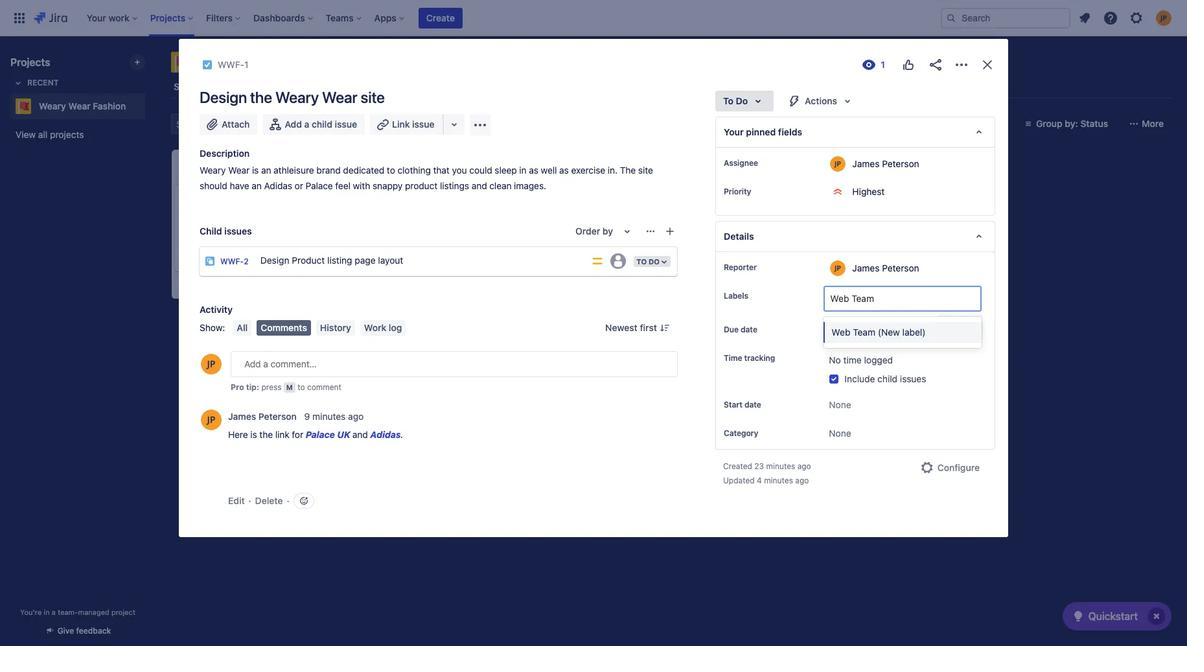 Task type: locate. For each thing, give the bounding box(es) containing it.
a right add
[[304, 119, 309, 130]]

check image
[[1070, 609, 1086, 624]]

wwf- right issue type: sub-task image
[[220, 257, 244, 266]]

3 none from the top
[[829, 428, 851, 439]]

to do button down issue actions image
[[633, 255, 672, 268]]

peterson for details
[[882, 262, 919, 273]]

1 vertical spatial and
[[352, 429, 368, 440]]

actions image
[[954, 57, 970, 73]]

1 horizontal spatial to
[[387, 165, 395, 176]]

0 vertical spatial to do button
[[716, 91, 774, 111]]

ago right the 4
[[795, 476, 809, 486]]

.
[[401, 429, 403, 440]]

configure
[[938, 462, 980, 473]]

in up images.
[[519, 165, 527, 176]]

child inside 'button'
[[312, 119, 332, 130]]

in
[[374, 161, 382, 169]]

design the weary wear site
[[200, 88, 385, 106], [183, 194, 298, 205]]

none for due date
[[829, 324, 851, 335]]

wwf-
[[218, 59, 244, 70], [198, 223, 222, 233], [220, 257, 244, 266]]

is right here
[[250, 429, 257, 440]]

adidas right uk
[[370, 429, 401, 440]]

0 vertical spatial a
[[304, 119, 309, 130]]

1 vertical spatial to do button
[[633, 255, 672, 268]]

create child image
[[665, 226, 675, 237]]

0 vertical spatial to
[[387, 165, 395, 176]]

to do down issue actions image
[[637, 257, 660, 266]]

james down details element
[[853, 262, 880, 273]]

peterson down details element
[[882, 262, 919, 273]]

for
[[292, 429, 303, 440]]

wwf- for the bottom wwf-1 link
[[198, 223, 222, 233]]

as left well
[[529, 165, 539, 176]]

Search field
[[941, 7, 1071, 28]]

1 horizontal spatial and
[[472, 180, 487, 191]]

0 horizontal spatial 0
[[201, 246, 207, 257]]

date right due
[[741, 325, 758, 334]]

issues right the child
[[224, 226, 252, 237]]

1 horizontal spatial as
[[559, 165, 569, 176]]

0 up product
[[429, 159, 435, 170]]

snappy
[[373, 180, 403, 191]]

web team (new label)
[[832, 327, 926, 338]]

1 vertical spatial wwf-
[[198, 223, 222, 233]]

2 vertical spatial none
[[829, 428, 851, 439]]

page
[[355, 255, 376, 266]]

2 issue from the left
[[412, 119, 435, 130]]

details
[[724, 231, 754, 242]]

include
[[845, 374, 875, 385]]

0 horizontal spatial to do button
[[633, 255, 672, 268]]

link
[[392, 119, 410, 130]]

design the weary wear site dialog
[[179, 39, 1008, 537]]

due
[[724, 325, 739, 334]]

design the weary wear site down have
[[183, 194, 298, 205]]

weary down have
[[230, 194, 257, 205]]

1 horizontal spatial in
[[519, 165, 527, 176]]

project
[[111, 608, 135, 616]]

weary down the recent
[[39, 100, 66, 111]]

issue inside 'button'
[[335, 119, 357, 130]]

wear
[[245, 53, 281, 71], [322, 88, 357, 106], [68, 100, 91, 111], [228, 165, 250, 176], [259, 194, 281, 205]]

edit button
[[228, 494, 245, 507]]

weary up 'should'
[[200, 165, 226, 176]]

0 vertical spatial to
[[723, 95, 734, 106]]

james
[[853, 158, 880, 169], [853, 262, 880, 273], [228, 411, 256, 422]]

edit
[[228, 495, 245, 506]]

to down settings
[[723, 95, 734, 106]]

wwf- right task icon on the top left
[[198, 223, 222, 233]]

description weary wear is an athleisure brand dedicated to clothing that you could sleep in as well as exercise in. the site should have an adidas or palace feel with snappy product listings and clean images.
[[200, 148, 656, 191]]

peterson up the link
[[258, 411, 297, 422]]

to up 'should'
[[191, 161, 201, 169]]

issue right link
[[412, 119, 435, 130]]

james for your pinned fields
[[853, 158, 880, 169]]

wwf-1 up "board"
[[218, 59, 249, 70]]

to right in
[[387, 165, 395, 176]]

0 vertical spatial palace
[[306, 180, 333, 191]]

1 horizontal spatial a
[[304, 119, 309, 130]]

web
[[832, 327, 851, 338]]

an right have
[[252, 180, 262, 191]]

1 horizontal spatial issue
[[412, 119, 435, 130]]

0 vertical spatial child
[[312, 119, 332, 130]]

0 vertical spatial and
[[472, 180, 487, 191]]

0 vertical spatial site
[[361, 88, 385, 106]]

time
[[724, 353, 742, 363]]

1 vertical spatial site
[[638, 165, 653, 176]]

wear up view all projects link
[[68, 100, 91, 111]]

palace inside description weary wear is an athleisure brand dedicated to clothing that you could sleep in as well as exercise in. the site should have an adidas or palace feel with snappy product listings and clean images.
[[306, 180, 333, 191]]

add people image
[[333, 116, 349, 132]]

fashion up view all projects link
[[93, 100, 126, 111]]

site right the
[[638, 165, 653, 176]]

newest first image
[[660, 323, 670, 333]]

minutes right the 4
[[764, 476, 793, 486]]

menu bar
[[230, 320, 409, 336]]

order
[[576, 226, 600, 237]]

0 vertical spatial james
[[853, 158, 880, 169]]

0 horizontal spatial to
[[298, 382, 305, 392]]

you
[[452, 165, 467, 176]]

1 issue from the left
[[335, 119, 357, 130]]

site
[[361, 88, 385, 106], [638, 165, 653, 176], [283, 194, 298, 205]]

labels pin to top image
[[751, 291, 761, 301]]

confirm labels image
[[943, 321, 953, 331]]

weary wear fashion
[[197, 53, 338, 71], [39, 100, 126, 111]]

1 vertical spatial date
[[745, 400, 761, 410]]

issues down label) on the right bottom of the page
[[900, 374, 926, 385]]

peterson up highest
[[882, 158, 919, 169]]

0 horizontal spatial adidas
[[264, 180, 292, 191]]

1 vertical spatial ago
[[798, 462, 811, 471]]

jira image
[[34, 10, 67, 26], [34, 10, 67, 26]]

in
[[519, 165, 527, 176], [44, 608, 50, 616]]

task image
[[202, 60, 213, 70]]

0 horizontal spatial weary wear fashion
[[39, 100, 126, 111]]

1 horizontal spatial fashion
[[284, 53, 338, 71]]

9 minutes ago
[[304, 411, 364, 422]]

start date
[[724, 400, 761, 410]]

all button
[[233, 320, 252, 336]]

2 vertical spatial the
[[260, 429, 273, 440]]

site down or
[[283, 194, 298, 205]]

0 down the child
[[201, 246, 207, 257]]

0 horizontal spatial child
[[312, 119, 332, 130]]

wwf-1 link up "/"
[[198, 223, 226, 234]]

2 horizontal spatial 0
[[583, 159, 589, 170]]

in progress 0
[[374, 159, 435, 170]]

1 vertical spatial none
[[829, 399, 851, 410]]

do down issue actions image
[[649, 257, 660, 266]]

dedicated
[[343, 165, 384, 176]]

1 vertical spatial palace
[[306, 429, 335, 440]]

is inside description weary wear is an athleisure brand dedicated to clothing that you could sleep in as well as exercise in. the site should have an adidas or palace feel with snappy product listings and clean images.
[[252, 165, 259, 176]]

0 vertical spatial design the weary wear site
[[200, 88, 385, 106]]

comment
[[307, 382, 341, 392]]

updated
[[723, 476, 755, 486]]

9
[[304, 411, 310, 422]]

your pinned fields element
[[716, 117, 996, 148]]

issue type: sub-task image
[[205, 256, 215, 266]]

wwf-1 link up "board"
[[218, 57, 249, 73]]

fashion
[[284, 53, 338, 71], [93, 100, 126, 111]]

to inside description weary wear is an athleisure brand dedicated to clothing that you could sleep in as well as exercise in. the site should have an adidas or palace feel with snappy product listings and clean images.
[[387, 165, 395, 176]]

date right start
[[745, 400, 761, 410]]

1 vertical spatial an
[[252, 180, 262, 191]]

wwf-2
[[220, 257, 249, 266]]

primary element
[[8, 0, 941, 36]]

no time logged
[[829, 355, 893, 366]]

0
[[429, 159, 435, 170], [583, 159, 589, 170], [201, 246, 207, 257]]

is
[[252, 165, 259, 176], [250, 429, 257, 440]]

adidas
[[264, 180, 292, 191], [370, 429, 401, 440]]

and right uk
[[352, 429, 368, 440]]

0 vertical spatial wwf-
[[218, 59, 244, 70]]

is left athleisure
[[252, 165, 259, 176]]

to inside to do 1
[[191, 161, 201, 169]]

0 vertical spatial peterson
[[882, 158, 919, 169]]

1 up "board"
[[244, 59, 249, 70]]

1 vertical spatial do
[[203, 161, 214, 169]]

1 vertical spatial design
[[183, 194, 212, 205]]

1 horizontal spatial to do
[[723, 95, 748, 106]]

james up here
[[228, 411, 256, 422]]

1 down the child
[[209, 246, 213, 257]]

wwf- left copy link to issue icon
[[218, 59, 244, 70]]

child
[[312, 119, 332, 130], [878, 374, 898, 385]]

0 right done
[[583, 159, 589, 170]]

0 vertical spatial fashion
[[284, 53, 338, 71]]

0 horizontal spatial as
[[529, 165, 539, 176]]

0 vertical spatial is
[[252, 165, 259, 176]]

1 vertical spatial fashion
[[93, 100, 126, 111]]

could
[[469, 165, 492, 176]]

james peterson for details
[[853, 262, 919, 273]]

layout
[[378, 255, 403, 266]]

your
[[724, 126, 744, 137]]

peterson
[[882, 158, 919, 169], [882, 262, 919, 273], [258, 411, 297, 422]]

weary inside description weary wear is an athleisure brand dedicated to clothing that you could sleep in as well as exercise in. the site should have an adidas or palace feel with snappy product listings and clean images.
[[200, 165, 226, 176]]

wwf-1 up "/"
[[198, 223, 226, 233]]

the
[[250, 88, 272, 106], [214, 194, 228, 205], [260, 429, 273, 440]]

2 horizontal spatial site
[[638, 165, 653, 176]]

0 horizontal spatial a
[[52, 608, 56, 616]]

2 vertical spatial design
[[260, 255, 289, 266]]

design right 2
[[260, 255, 289, 266]]

0 horizontal spatial site
[[283, 194, 298, 205]]

0 horizontal spatial issue
[[335, 119, 357, 130]]

vote options: no one has voted for this issue yet. image
[[901, 57, 916, 73]]

ago up uk
[[348, 411, 364, 422]]

the left the link
[[260, 429, 273, 440]]

do down description
[[203, 161, 214, 169]]

wear inside description weary wear is an athleisure brand dedicated to clothing that you could sleep in as well as exercise in. the site should have an adidas or palace feel with snappy product listings and clean images.
[[228, 165, 250, 176]]

done
[[557, 161, 578, 169]]

in right you're
[[44, 608, 50, 616]]

0 vertical spatial the
[[250, 88, 272, 106]]

weary wear fashion up list
[[197, 53, 338, 71]]

product
[[405, 180, 438, 191]]

pinned
[[746, 126, 776, 137]]

0 vertical spatial none
[[829, 324, 851, 335]]

james peterson up highest
[[853, 158, 919, 169]]

0 vertical spatial date
[[741, 325, 758, 334]]

wear up have
[[228, 165, 250, 176]]

the down copy link to issue icon
[[250, 88, 272, 106]]

child left add people icon
[[312, 119, 332, 130]]

2 vertical spatial to
[[637, 257, 647, 266]]

1 horizontal spatial 0
[[429, 159, 435, 170]]

0 horizontal spatial and
[[352, 429, 368, 440]]

0 horizontal spatial do
[[203, 161, 214, 169]]

0 vertical spatial do
[[736, 95, 748, 106]]

1 horizontal spatial to do button
[[716, 91, 774, 111]]

newest first
[[605, 322, 657, 333]]

menu bar containing all
[[230, 320, 409, 336]]

summary
[[174, 81, 215, 92]]

an left athleisure
[[261, 165, 271, 176]]

wwf-1 inside design the weary wear site dialog
[[218, 59, 249, 70]]

weary up add
[[275, 88, 319, 106]]

delete button
[[255, 494, 283, 507]]

1 horizontal spatial site
[[361, 88, 385, 106]]

wwf- for the top wwf-1 link
[[218, 59, 244, 70]]

james peterson down details element
[[853, 262, 919, 273]]

1 horizontal spatial adidas
[[370, 429, 401, 440]]

james peterson
[[853, 158, 919, 169], [853, 262, 919, 273], [228, 411, 297, 422]]

1 none from the top
[[829, 324, 851, 335]]

design down 'should'
[[183, 194, 212, 205]]

site up link issue button
[[361, 88, 385, 106]]

james peterson image
[[305, 113, 325, 134]]

0 horizontal spatial to do
[[637, 257, 660, 266]]

none
[[829, 324, 851, 335], [829, 399, 851, 410], [829, 428, 851, 439]]

wear up list
[[245, 53, 281, 71]]

brand
[[317, 165, 341, 176]]

to do down settings
[[723, 95, 748, 106]]

search image
[[946, 13, 957, 23]]

to right m on the bottom
[[298, 382, 305, 392]]

1 vertical spatial to
[[298, 382, 305, 392]]

1 horizontal spatial do
[[649, 257, 660, 266]]

design up search board text box
[[200, 88, 247, 106]]

sleep
[[495, 165, 517, 176]]

1 down description
[[220, 159, 224, 170]]

james peterson image
[[319, 220, 334, 236]]

tab list
[[163, 75, 1180, 99]]

images.
[[514, 180, 546, 191]]

23
[[755, 462, 764, 471]]

1
[[244, 59, 249, 70], [220, 159, 224, 170], [222, 223, 226, 233], [209, 246, 213, 257]]

minutes right 23
[[766, 462, 795, 471]]

2 vertical spatial peterson
[[258, 411, 297, 422]]

1 as from the left
[[529, 165, 539, 176]]

issue right james peterson image
[[335, 119, 357, 130]]

with
[[353, 180, 370, 191]]

1 vertical spatial minutes
[[766, 462, 795, 471]]

1 palace from the top
[[306, 180, 333, 191]]

none for category
[[829, 428, 851, 439]]

2 vertical spatial wwf-
[[220, 257, 244, 266]]

weary left copy link to issue icon
[[197, 53, 241, 71]]

0 vertical spatial wwf-1
[[218, 59, 249, 70]]

list link
[[268, 75, 289, 99]]

or
[[295, 180, 303, 191]]

fashion up calendar
[[284, 53, 338, 71]]

adidas left or
[[264, 180, 292, 191]]

first
[[640, 322, 657, 333]]

0 vertical spatial adidas
[[264, 180, 292, 191]]

do up "your"
[[736, 95, 748, 106]]

1 vertical spatial james
[[853, 262, 880, 273]]

wwf-1
[[218, 59, 249, 70], [198, 223, 226, 233]]

a left team-
[[52, 608, 56, 616]]

0 vertical spatial wwf-1 link
[[218, 57, 249, 73]]

logged
[[864, 355, 893, 366]]

done 0
[[557, 159, 589, 170]]

minutes up palace uk link
[[312, 411, 346, 422]]

wwf-1 link
[[218, 57, 249, 73], [198, 223, 226, 234]]

palace down 9
[[306, 429, 335, 440]]

james up highest
[[853, 158, 880, 169]]

and down could
[[472, 180, 487, 191]]

issue
[[335, 119, 357, 130], [412, 119, 435, 130]]

0 vertical spatial weary wear fashion
[[197, 53, 338, 71]]

0 vertical spatial in
[[519, 165, 527, 176]]

1 vertical spatial peterson
[[882, 262, 919, 273]]

james peterson up the link
[[228, 411, 297, 422]]

1 horizontal spatial child
[[878, 374, 898, 385]]

board
[[230, 81, 255, 92]]

to do button up "your"
[[716, 91, 774, 111]]

configure link
[[912, 458, 988, 479]]

child down logged
[[878, 374, 898, 385]]

1 horizontal spatial issues
[[900, 374, 926, 385]]

managed
[[78, 608, 109, 616]]

design the weary wear site up add
[[200, 88, 385, 106]]

2 vertical spatial james
[[228, 411, 256, 422]]

1 vertical spatial adidas
[[370, 429, 401, 440]]

weary wear fashion up view all projects link
[[39, 100, 126, 111]]

palace down brand
[[306, 180, 333, 191]]

ago right 23
[[798, 462, 811, 471]]

pro tip: press m to comment
[[231, 382, 341, 392]]

1 vertical spatial to
[[191, 161, 201, 169]]

2 vertical spatial minutes
[[764, 476, 793, 486]]

to down issue actions image
[[637, 257, 647, 266]]

the down 'should'
[[214, 194, 228, 205]]

description
[[200, 148, 250, 159]]

as right well
[[559, 165, 569, 176]]



Task type: describe. For each thing, give the bounding box(es) containing it.
2 horizontal spatial do
[[736, 95, 748, 106]]

project
[[660, 81, 691, 92]]

view all projects link
[[10, 123, 145, 146]]

1 vertical spatial a
[[52, 608, 56, 616]]

m
[[286, 383, 293, 391]]

weary inside weary wear fashion link
[[39, 100, 66, 111]]

create column image
[[725, 155, 741, 170]]

2 palace from the top
[[306, 429, 335, 440]]

menu bar inside design the weary wear site dialog
[[230, 320, 409, 336]]

assignee unpin image
[[761, 158, 771, 169]]

delete
[[255, 495, 283, 506]]

Search board text field
[[172, 115, 271, 133]]

history
[[320, 322, 351, 333]]

due date
[[724, 325, 758, 334]]

and inside description weary wear is an athleisure brand dedicated to clothing that you could sleep in as well as exercise in. the site should have an adidas or palace feel with snappy product listings and clean images.
[[472, 180, 487, 191]]

a inside 'button'
[[304, 119, 309, 130]]

date for due date
[[741, 325, 758, 334]]

design the weary wear site inside dialog
[[200, 88, 385, 106]]

feedback
[[76, 626, 111, 636]]

2 vertical spatial do
[[649, 257, 660, 266]]

in inside description weary wear is an athleisure brand dedicated to clothing that you could sleep in as well as exercise in. the site should have an adidas or palace feel with snappy product listings and clean images.
[[519, 165, 527, 176]]

design product listing page layout
[[260, 255, 403, 266]]

feel
[[335, 180, 351, 191]]

add reaction image
[[298, 496, 309, 506]]

wear down athleisure
[[259, 194, 281, 205]]

1 vertical spatial to do
[[637, 257, 660, 266]]

actions
[[805, 95, 837, 106]]

attach
[[222, 119, 250, 130]]

press
[[261, 382, 282, 392]]

history button
[[316, 320, 355, 336]]

clothing
[[398, 165, 431, 176]]

date for start date
[[745, 400, 761, 410]]

0 vertical spatial ago
[[348, 411, 364, 422]]

issue inside button
[[412, 119, 435, 130]]

all
[[38, 129, 47, 140]]

details element
[[716, 221, 996, 252]]

0 horizontal spatial issues
[[224, 226, 252, 237]]

quickstart button
[[1063, 602, 1172, 631]]

well
[[541, 165, 557, 176]]

reporter
[[724, 262, 757, 272]]

copy link to issue image
[[246, 59, 256, 69]]

2 horizontal spatial to
[[723, 95, 734, 106]]

should
[[200, 180, 227, 191]]

1 vertical spatial weary wear fashion
[[39, 100, 126, 111]]

time tracking
[[724, 353, 775, 363]]

issue actions image
[[646, 226, 656, 237]]

james peterson for your pinned fields
[[853, 158, 919, 169]]

create
[[426, 12, 455, 23]]

no
[[829, 355, 841, 366]]

2
[[244, 257, 249, 266]]

james for details
[[853, 262, 880, 273]]

start
[[724, 400, 743, 410]]

newest
[[605, 322, 638, 333]]

here
[[228, 429, 248, 440]]

created 23 minutes ago updated 4 minutes ago
[[723, 462, 811, 486]]

work log button
[[360, 320, 406, 336]]

view all projects
[[16, 129, 84, 140]]

order by button
[[568, 221, 643, 242]]

1 right the child
[[222, 223, 226, 233]]

0 vertical spatial an
[[261, 165, 271, 176]]

1 horizontal spatial weary wear fashion
[[197, 53, 338, 71]]

link issue button
[[370, 114, 444, 135]]

time
[[844, 355, 862, 366]]

/
[[207, 246, 209, 257]]

add app image
[[472, 117, 488, 133]]

project settings
[[660, 81, 728, 92]]

listings
[[440, 180, 469, 191]]

2 vertical spatial ago
[[795, 476, 809, 486]]

cancel labels image
[[966, 321, 977, 331]]

profile image of james peterson image
[[201, 354, 222, 375]]

labels
[[724, 291, 749, 301]]

have
[[230, 180, 249, 191]]

1 vertical spatial wwf-1 link
[[198, 223, 226, 234]]

adidas inside description weary wear is an athleisure brand dedicated to clothing that you could sleep in as well as exercise in. the site should have an adidas or palace feel with snappy product listings and clean images.
[[264, 180, 292, 191]]

the
[[620, 165, 636, 176]]

projects
[[50, 129, 84, 140]]

share image
[[928, 57, 944, 73]]

0 horizontal spatial fashion
[[93, 100, 126, 111]]

link issue
[[392, 119, 435, 130]]

do inside to do 1
[[203, 161, 214, 169]]

dismiss quickstart image
[[1147, 606, 1167, 627]]

created
[[723, 462, 752, 471]]

1 vertical spatial is
[[250, 429, 257, 440]]

actions button
[[779, 91, 863, 111]]

2 vertical spatial james peterson
[[228, 411, 297, 422]]

fields
[[778, 126, 802, 137]]

add
[[285, 119, 302, 130]]

Labels text field
[[830, 292, 877, 305]]

assignee
[[724, 158, 758, 168]]

2 as from the left
[[559, 165, 569, 176]]

tracking
[[744, 353, 775, 363]]

2 vertical spatial site
[[283, 194, 298, 205]]

progress
[[384, 161, 424, 169]]

list
[[271, 81, 287, 92]]

view
[[16, 129, 36, 140]]

projects
[[10, 56, 50, 68]]

exercise
[[571, 165, 605, 176]]

1 vertical spatial design the weary wear site
[[183, 194, 298, 205]]

create banner
[[0, 0, 1187, 36]]

summary link
[[171, 75, 217, 99]]

1 vertical spatial wwf-1
[[198, 223, 226, 233]]

0 vertical spatial minutes
[[312, 411, 346, 422]]

by
[[603, 226, 613, 237]]

calendar
[[302, 81, 341, 92]]

give feedback button
[[37, 620, 119, 642]]

wear up add people icon
[[322, 88, 357, 106]]

close image
[[980, 57, 996, 73]]

activity
[[200, 304, 233, 315]]

(new
[[878, 327, 900, 338]]

1 vertical spatial in
[[44, 608, 50, 616]]

settings
[[693, 81, 728, 92]]

timeline link
[[354, 75, 395, 99]]

your pinned fields
[[724, 126, 802, 137]]

task image
[[183, 223, 193, 233]]

listing
[[327, 255, 352, 266]]

tip:
[[246, 382, 259, 392]]

collapse recent projects image
[[10, 75, 26, 91]]

wwf-2 link
[[220, 257, 249, 266]]

category
[[724, 429, 759, 438]]

peterson for your pinned fields
[[882, 158, 919, 169]]

palace uk link
[[306, 429, 350, 440]]

link web pages and more image
[[446, 117, 462, 132]]

give
[[57, 626, 74, 636]]

site inside description weary wear is an athleisure brand dedicated to clothing that you could sleep in as well as exercise in. the site should have an adidas or palace feel with snappy product listings and clean images.
[[638, 165, 653, 176]]

pro
[[231, 382, 244, 392]]

1 inside design the weary wear site dialog
[[244, 59, 249, 70]]

4
[[757, 476, 762, 486]]

2 none from the top
[[829, 399, 851, 410]]

0 vertical spatial design
[[200, 88, 247, 106]]

time tracking pin to top image
[[778, 353, 788, 364]]

to do 1
[[191, 159, 224, 170]]

priority: medium image
[[591, 255, 604, 268]]

1 horizontal spatial to
[[637, 257, 647, 266]]

1 vertical spatial child
[[878, 374, 898, 385]]

0 / 1
[[201, 246, 213, 257]]

Add a comment… field
[[231, 351, 678, 377]]

child issues
[[200, 226, 252, 237]]

product
[[292, 255, 325, 266]]

label)
[[903, 327, 926, 338]]

adidas link
[[370, 429, 401, 440]]

athleisure
[[274, 165, 314, 176]]

project settings link
[[658, 75, 730, 99]]

tab list containing board
[[163, 75, 1180, 99]]

that
[[433, 165, 450, 176]]

1 vertical spatial the
[[214, 194, 228, 205]]

you're
[[20, 608, 42, 616]]



Task type: vqa. For each thing, say whether or not it's contained in the screenshot.
the topmost 'field'
no



